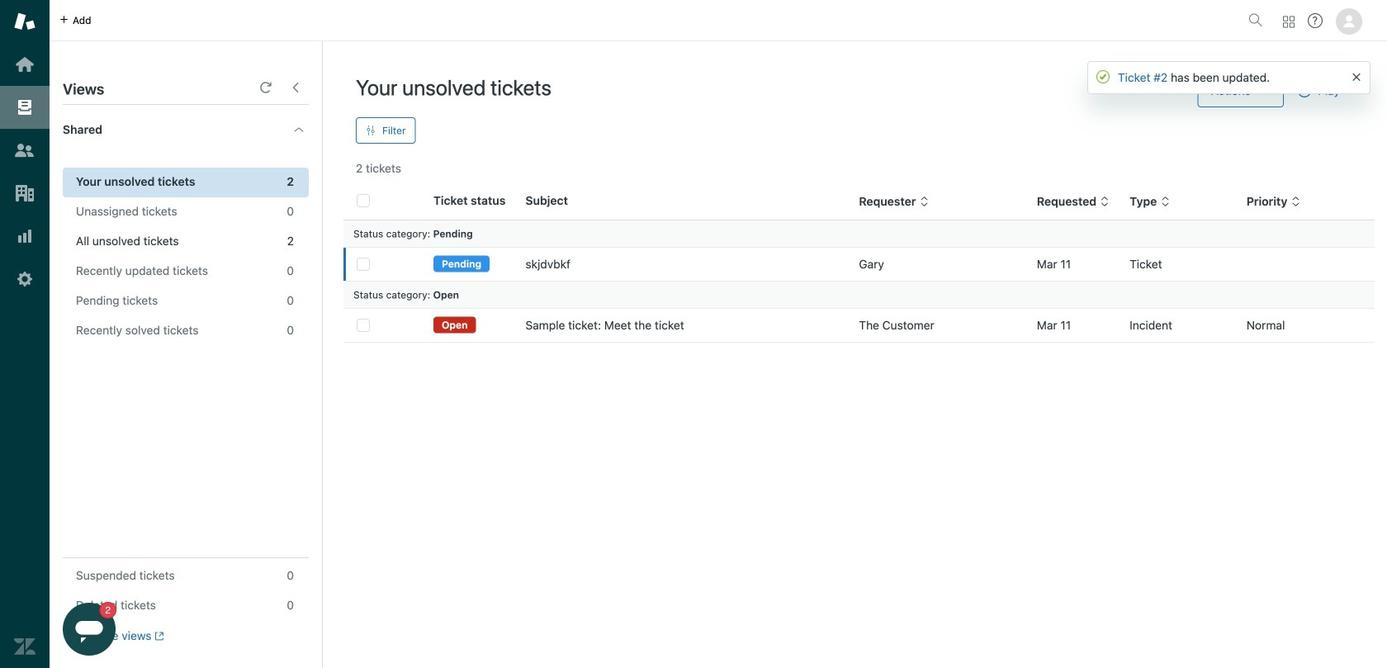 Task type: describe. For each thing, give the bounding box(es) containing it.
customers image
[[14, 140, 36, 161]]

get help image
[[1308, 13, 1323, 28]]

zendesk image
[[14, 636, 36, 657]]

2 row from the top
[[344, 308, 1375, 342]]

organizations image
[[14, 183, 36, 204]]

get started image
[[14, 54, 36, 75]]

1 row from the top
[[344, 247, 1375, 281]]

views image
[[14, 97, 36, 118]]

admin image
[[14, 268, 36, 290]]



Task type: vqa. For each thing, say whether or not it's contained in the screenshot.
the Tabs tab list
no



Task type: locate. For each thing, give the bounding box(es) containing it.
zendesk support image
[[14, 11, 36, 32]]

refresh views pane image
[[259, 81, 273, 94]]

opens in a new tab image
[[152, 631, 164, 641]]

hide panel views image
[[289, 81, 302, 94]]

0 vertical spatial row
[[344, 247, 1375, 281]]

1 vertical spatial row
[[344, 308, 1375, 342]]

row
[[344, 247, 1375, 281], [344, 308, 1375, 342]]

heading
[[50, 105, 322, 154]]

zendesk products image
[[1284, 16, 1295, 28]]

main element
[[0, 0, 50, 668]]

reporting image
[[14, 225, 36, 247]]



